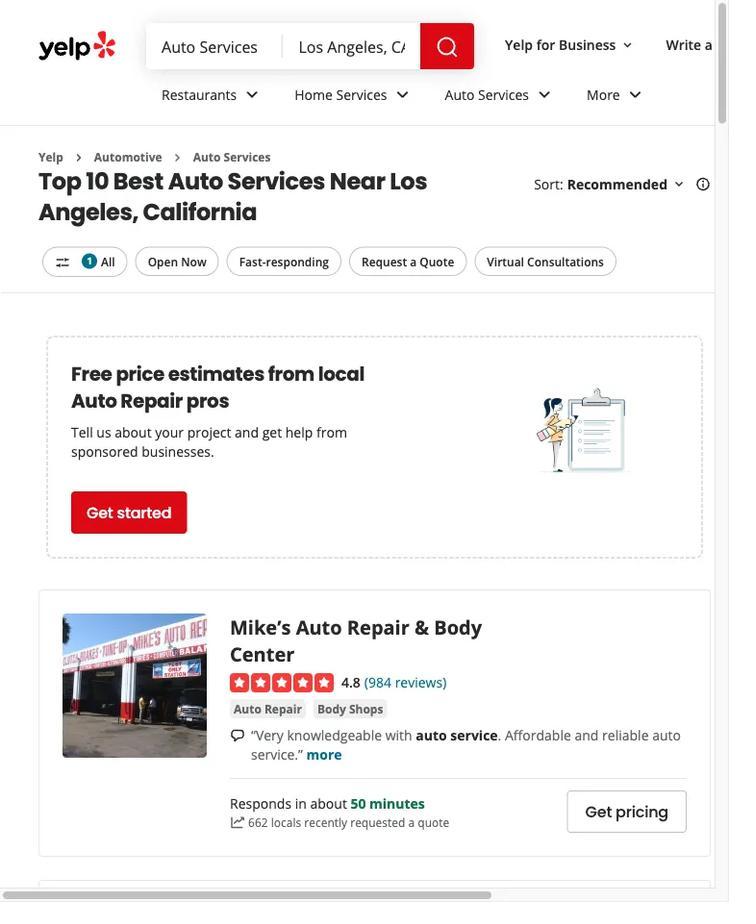 Task type: describe. For each thing, give the bounding box(es) containing it.
restaurants link
[[146, 69, 279, 125]]

get for get started
[[87, 502, 113, 524]]

yelp link
[[38, 149, 63, 165]]

(984 reviews) link
[[364, 671, 447, 691]]

yelp for business button
[[497, 27, 643, 62]]

mike's
[[230, 614, 291, 640]]

16 chevron down v2 image for recommended
[[671, 177, 687, 192]]

a for request
[[410, 253, 417, 269]]

auto repair button
[[230, 699, 306, 719]]

more link
[[306, 745, 342, 763]]

automotive
[[94, 149, 162, 165]]

center
[[230, 641, 295, 667]]

minutes
[[369, 794, 425, 813]]

4.8 link
[[341, 671, 361, 691]]

1 horizontal spatial about
[[310, 794, 347, 813]]

auto inside top 10 best auto services near los angeles, california
[[168, 165, 223, 197]]

responding
[[266, 253, 329, 269]]

repair inside mike's auto repair & body center
[[347, 614, 410, 640]]

los
[[390, 165, 427, 197]]

responds
[[230, 794, 292, 813]]

auto inside business categories element
[[445, 85, 475, 103]]

more
[[306, 745, 342, 763]]

24 chevron down v2 image for auto services
[[533, 83, 556, 106]]

free
[[71, 361, 112, 387]]

recommended button
[[567, 175, 687, 193]]

1 auto from the left
[[416, 726, 447, 744]]

consultations
[[527, 253, 604, 269]]

quote
[[418, 815, 449, 830]]

16 filter v2 image
[[55, 255, 70, 270]]

(984
[[364, 673, 392, 691]]

sponsored
[[71, 442, 138, 460]]

body shops
[[317, 701, 383, 717]]

(984 reviews)
[[364, 673, 447, 691]]

automotive link
[[94, 149, 162, 165]]

get for get pricing
[[585, 801, 612, 823]]

request a quote
[[362, 253, 454, 269]]

knowledgeable
[[287, 726, 382, 744]]

search image
[[436, 36, 459, 59]]

california
[[143, 196, 257, 228]]

filters group
[[38, 247, 620, 277]]

now
[[181, 253, 207, 269]]

none field find
[[162, 36, 268, 57]]

write
[[666, 35, 701, 53]]

virtual consultations button
[[475, 247, 617, 276]]

Find text field
[[162, 36, 268, 57]]

service
[[450, 726, 498, 744]]

1 horizontal spatial from
[[316, 423, 347, 441]]

pros
[[186, 387, 229, 414]]

24 chevron down v2 image for home services
[[391, 83, 414, 106]]

16 chevron right v2 image
[[170, 150, 185, 165]]

us
[[96, 423, 111, 441]]

auto repair link
[[230, 699, 306, 719]]

fast-responding button
[[227, 247, 341, 276]]

more
[[587, 85, 620, 103]]

request
[[362, 253, 407, 269]]

started
[[117, 502, 172, 524]]

fast-
[[239, 253, 266, 269]]

home
[[295, 85, 333, 103]]

top 10 best auto services near los angeles, california
[[38, 165, 427, 228]]

2 vertical spatial a
[[408, 815, 415, 830]]

auto inside . affordable and reliable auto service."
[[652, 726, 681, 744]]

662 locals recently requested a quote
[[248, 815, 449, 830]]

and inside . affordable and reliable auto service."
[[575, 726, 599, 744]]

sort:
[[534, 175, 563, 193]]

in
[[295, 794, 307, 813]]

auto right 16 chevron right v2 icon
[[193, 149, 221, 165]]

1 horizontal spatial auto services link
[[430, 69, 571, 125]]

services down the yelp for business
[[478, 85, 529, 103]]

project
[[187, 423, 231, 441]]

virtual consultations
[[487, 253, 604, 269]]

estimates
[[168, 361, 264, 387]]

mike's auto repair & body center image
[[63, 614, 207, 758]]

auto inside mike's auto repair & body center
[[296, 614, 342, 640]]

free price estimates from local auto repair pros tell us about your project and get help from sponsored businesses.
[[71, 361, 364, 460]]

get started
[[87, 502, 172, 524]]

all
[[101, 253, 115, 269]]

home services
[[295, 85, 387, 103]]

Near text field
[[299, 36, 405, 57]]

open
[[148, 253, 178, 269]]

mike's auto repair & body center
[[230, 614, 482, 667]]

about inside free price estimates from local auto repair pros tell us about your project and get help from sponsored businesses.
[[115, 423, 152, 441]]

mike's auto repair & body center link
[[230, 614, 482, 667]]

for
[[536, 35, 555, 53]]

auto inside free price estimates from local auto repair pros tell us about your project and get help from sponsored businesses.
[[71, 387, 117, 414]]

none field near
[[299, 36, 405, 57]]

yelp for yelp link on the left of page
[[38, 149, 63, 165]]

get
[[262, 423, 282, 441]]

16 chevron down v2 image for yelp for business
[[620, 37, 635, 53]]

shops
[[349, 701, 383, 717]]

reviews)
[[395, 673, 447, 691]]

price
[[116, 361, 164, 387]]

auto services inside business categories element
[[445, 85, 529, 103]]

16 speech v2 image
[[230, 728, 245, 743]]

near
[[330, 165, 385, 197]]

virtual
[[487, 253, 524, 269]]

fast-responding
[[239, 253, 329, 269]]

recommended
[[567, 175, 668, 193]]

restaurants
[[162, 85, 237, 103]]

16 chevron right v2 image
[[71, 150, 86, 165]]



Task type: vqa. For each thing, say whether or not it's contained in the screenshot.
topmost the Sort
no



Task type: locate. For each thing, give the bounding box(es) containing it.
16 chevron down v2 image
[[620, 37, 635, 53], [671, 177, 687, 192]]

requested
[[350, 815, 405, 830]]

2 auto from the left
[[652, 726, 681, 744]]

local
[[318, 361, 364, 387]]

auto right with
[[416, 726, 447, 744]]

2 vertical spatial repair
[[264, 701, 302, 717]]

from
[[268, 361, 314, 387], [316, 423, 347, 441]]

body inside 'button'
[[317, 701, 346, 717]]

auto right reliable at the right of the page
[[652, 726, 681, 744]]

0 horizontal spatial repair
[[121, 387, 183, 414]]

&
[[415, 614, 429, 640]]

24 chevron down v2 image right 'restaurants'
[[241, 83, 264, 106]]

write a re link
[[658, 27, 729, 62]]

1 all
[[87, 253, 115, 269]]

body shops link
[[313, 699, 387, 719]]

0 horizontal spatial from
[[268, 361, 314, 387]]

business
[[559, 35, 616, 53]]

0 horizontal spatial none field
[[162, 36, 268, 57]]

0 horizontal spatial about
[[115, 423, 152, 441]]

auto services link
[[430, 69, 571, 125], [193, 149, 271, 165]]

with
[[385, 726, 412, 744]]

and left reliable at the right of the page
[[575, 726, 599, 744]]

50
[[351, 794, 366, 813]]

businesses.
[[142, 442, 214, 460]]

pricing
[[616, 801, 669, 823]]

body shops button
[[313, 699, 387, 719]]

2 24 chevron down v2 image from the left
[[391, 83, 414, 106]]

and
[[235, 423, 259, 441], [575, 726, 599, 744]]

16 trending v2 image
[[230, 815, 245, 831]]

get left pricing
[[585, 801, 612, 823]]

auto services right 16 chevron right v2 icon
[[193, 149, 271, 165]]

home services link
[[279, 69, 430, 125]]

0 vertical spatial auto services
[[445, 85, 529, 103]]

1 vertical spatial auto services
[[193, 149, 271, 165]]

services inside top 10 best auto services near los angeles, california
[[228, 165, 325, 197]]

body up the knowledgeable
[[317, 701, 346, 717]]

0 vertical spatial yelp
[[505, 35, 533, 53]]

services up fast-responding
[[228, 165, 325, 197]]

1 vertical spatial about
[[310, 794, 347, 813]]

services
[[336, 85, 387, 103], [478, 85, 529, 103], [224, 149, 271, 165], [228, 165, 325, 197]]

1 none field from the left
[[162, 36, 268, 57]]

1 horizontal spatial auto services
[[445, 85, 529, 103]]

get pricing button
[[567, 791, 687, 833]]

0 horizontal spatial yelp
[[38, 149, 63, 165]]

re
[[716, 35, 729, 53]]

services right home
[[336, 85, 387, 103]]

0 vertical spatial get
[[87, 502, 113, 524]]

1 horizontal spatial 16 chevron down v2 image
[[671, 177, 687, 192]]

reliable
[[602, 726, 649, 744]]

1 horizontal spatial none field
[[299, 36, 405, 57]]

16 chevron down v2 image right business
[[620, 37, 635, 53]]

1 vertical spatial body
[[317, 701, 346, 717]]

0 horizontal spatial auto services link
[[193, 149, 271, 165]]

body
[[434, 614, 482, 640], [317, 701, 346, 717]]

2 none field from the left
[[299, 36, 405, 57]]

1 horizontal spatial 24 chevron down v2 image
[[391, 83, 414, 106]]

0 vertical spatial body
[[434, 614, 482, 640]]

get pricing
[[585, 801, 669, 823]]

"very knowledgeable with auto service
[[251, 726, 498, 744]]

and left get
[[235, 423, 259, 441]]

1 horizontal spatial auto
[[652, 726, 681, 744]]

repair down 4.8 star rating image
[[264, 701, 302, 717]]

1 vertical spatial from
[[316, 423, 347, 441]]

and inside free price estimates from local auto repair pros tell us about your project and get help from sponsored businesses.
[[235, 423, 259, 441]]

none field up "home services"
[[299, 36, 405, 57]]

auto inside auto repair button
[[234, 701, 261, 717]]

0 horizontal spatial and
[[235, 423, 259, 441]]

1 horizontal spatial get
[[585, 801, 612, 823]]

24 chevron down v2 image
[[624, 83, 647, 106]]

16 chevron down v2 image left 16 info v2 icon
[[671, 177, 687, 192]]

repair
[[121, 387, 183, 414], [347, 614, 410, 640], [264, 701, 302, 717]]

1 horizontal spatial repair
[[264, 701, 302, 717]]

auto down search icon
[[445, 85, 475, 103]]

from right help
[[316, 423, 347, 441]]

16 info v2 image
[[695, 177, 711, 192]]

get
[[87, 502, 113, 524], [585, 801, 612, 823]]

0 vertical spatial repair
[[121, 387, 183, 414]]

24 chevron down v2 image inside restaurants link
[[241, 83, 264, 106]]

auto services link down for
[[430, 69, 571, 125]]

0 vertical spatial a
[[705, 35, 713, 53]]

. affordable and reliable auto service."
[[251, 726, 681, 763]]

from left local
[[268, 361, 314, 387]]

1 horizontal spatial and
[[575, 726, 599, 744]]

angeles,
[[38, 196, 138, 228]]

affordable
[[505, 726, 571, 744]]

repair inside free price estimates from local auto repair pros tell us about your project and get help from sponsored businesses.
[[121, 387, 183, 414]]

1 vertical spatial 16 chevron down v2 image
[[671, 177, 687, 192]]

write a re
[[666, 35, 729, 53]]

request a quote button
[[349, 247, 467, 276]]

yelp left for
[[505, 35, 533, 53]]

4.8
[[341, 673, 361, 691]]

responds in about 50 minutes
[[230, 794, 425, 813]]

tell
[[71, 423, 93, 441]]

0 horizontal spatial 16 chevron down v2 image
[[620, 37, 635, 53]]

open now button
[[135, 247, 219, 276]]

0 horizontal spatial 24 chevron down v2 image
[[241, 83, 264, 106]]

auto services
[[445, 85, 529, 103], [193, 149, 271, 165]]

auto
[[416, 726, 447, 744], [652, 726, 681, 744]]

a for write
[[705, 35, 713, 53]]

about up recently
[[310, 794, 347, 813]]

1 vertical spatial a
[[410, 253, 417, 269]]

best
[[113, 165, 163, 197]]

auto
[[445, 85, 475, 103], [193, 149, 221, 165], [168, 165, 223, 197], [71, 387, 117, 414], [296, 614, 342, 640], [234, 701, 261, 717]]

16 chevron down v2 image inside recommended dropdown button
[[671, 177, 687, 192]]

0 horizontal spatial auto
[[416, 726, 447, 744]]

.
[[498, 726, 501, 744]]

about right us
[[115, 423, 152, 441]]

662
[[248, 815, 268, 830]]

a
[[705, 35, 713, 53], [410, 253, 417, 269], [408, 815, 415, 830]]

1
[[87, 254, 92, 267]]

auto repair
[[234, 701, 302, 717]]

repair inside button
[[264, 701, 302, 717]]

yelp inside button
[[505, 35, 533, 53]]

business categories element
[[146, 69, 729, 125]]

body inside mike's auto repair & body center
[[434, 614, 482, 640]]

0 horizontal spatial auto services
[[193, 149, 271, 165]]

1 horizontal spatial yelp
[[505, 35, 533, 53]]

0 vertical spatial 16 chevron down v2 image
[[620, 37, 635, 53]]

help
[[285, 423, 313, 441]]

2 horizontal spatial repair
[[347, 614, 410, 640]]

open now
[[148, 253, 207, 269]]

free price estimates from local auto repair pros image
[[536, 383, 632, 479]]

auto right mike's
[[296, 614, 342, 640]]

0 horizontal spatial get
[[87, 502, 113, 524]]

16 chevron down v2 image inside yelp for business button
[[620, 37, 635, 53]]

locals
[[271, 815, 301, 830]]

None search field
[[146, 23, 478, 69]]

yelp for yelp for business
[[505, 35, 533, 53]]

1 vertical spatial and
[[575, 726, 599, 744]]

"very
[[251, 726, 284, 744]]

recently
[[304, 815, 347, 830]]

services down restaurants link
[[224, 149, 271, 165]]

body right &
[[434, 614, 482, 640]]

24 chevron down v2 image inside auto services link
[[533, 83, 556, 106]]

1 vertical spatial repair
[[347, 614, 410, 640]]

1 vertical spatial get
[[585, 801, 612, 823]]

24 chevron down v2 image for restaurants
[[241, 83, 264, 106]]

repair left &
[[347, 614, 410, 640]]

None field
[[162, 36, 268, 57], [299, 36, 405, 57]]

1 horizontal spatial body
[[434, 614, 482, 640]]

4.8 star rating image
[[230, 673, 334, 693]]

top
[[38, 165, 81, 197]]

repair up your
[[121, 387, 183, 414]]

a inside button
[[410, 253, 417, 269]]

24 chevron down v2 image inside home services link
[[391, 83, 414, 106]]

0 vertical spatial auto services link
[[430, 69, 571, 125]]

yelp left 16 chevron right v2 image
[[38, 149, 63, 165]]

1 vertical spatial auto services link
[[193, 149, 271, 165]]

auto services down search icon
[[445, 85, 529, 103]]

1 24 chevron down v2 image from the left
[[241, 83, 264, 106]]

24 chevron down v2 image
[[241, 83, 264, 106], [391, 83, 414, 106], [533, 83, 556, 106]]

get left the started
[[87, 502, 113, 524]]

get started button
[[71, 491, 187, 534]]

3 24 chevron down v2 image from the left
[[533, 83, 556, 106]]

24 chevron down v2 image down for
[[533, 83, 556, 106]]

0 vertical spatial from
[[268, 361, 314, 387]]

2 horizontal spatial 24 chevron down v2 image
[[533, 83, 556, 106]]

none field up 'restaurants'
[[162, 36, 268, 57]]

1 vertical spatial yelp
[[38, 149, 63, 165]]

24 chevron down v2 image right "home services"
[[391, 83, 414, 106]]

auto services link right 16 chevron right v2 icon
[[193, 149, 271, 165]]

yelp
[[505, 35, 533, 53], [38, 149, 63, 165]]

0 vertical spatial about
[[115, 423, 152, 441]]

0 vertical spatial and
[[235, 423, 259, 441]]

auto right the 'best' on the left top of page
[[168, 165, 223, 197]]

yelp for business
[[505, 35, 616, 53]]

0 horizontal spatial body
[[317, 701, 346, 717]]

auto up 16 speech v2 image
[[234, 701, 261, 717]]

auto up us
[[71, 387, 117, 414]]

more link
[[571, 69, 662, 125]]

service."
[[251, 745, 303, 763]]

your
[[155, 423, 184, 441]]



